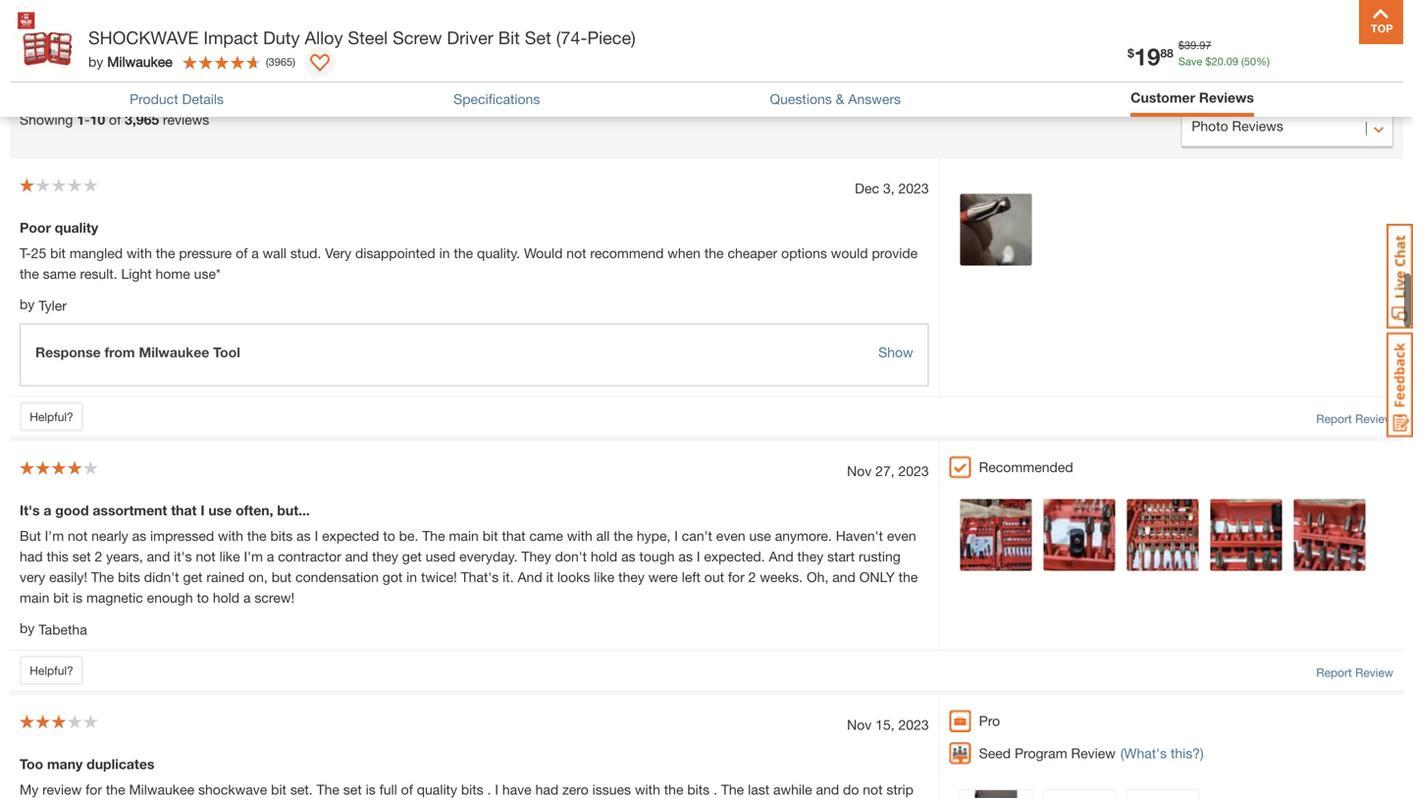Task type: describe. For each thing, give the bounding box(es) containing it.
as up left
[[679, 548, 693, 565]]

0 horizontal spatial they
[[372, 548, 398, 565]]

the right all
[[614, 528, 633, 544]]

years,
[[106, 548, 143, 565]]

50
[[1245, 55, 1257, 68]]

rained
[[206, 569, 245, 585]]

review for t-25 bit mangled with the pressure of a wall stud. very disappointed in the quality. would not recommend when the cheaper options would provide the same result. light home use*
[[1356, 412, 1394, 426]]

zero
[[563, 781, 589, 798]]

full
[[380, 781, 397, 798]]

&
[[836, 91, 845, 107]]

(what's
[[1121, 745, 1167, 761]]

( inside $ 19 88 $ 39 . 97 save $ 20 . 09 ( 50 %)
[[1242, 55, 1245, 68]]

0 horizontal spatial $
[[1128, 46, 1135, 60]]

use*
[[194, 266, 221, 282]]

hype,
[[637, 528, 671, 544]]

review
[[42, 781, 82, 798]]

live chat image
[[1387, 224, 1414, 329]]

customer
[[1131, 89, 1196, 106]]

same
[[43, 266, 76, 282]]

with down often,
[[218, 528, 243, 544]]

questions
[[770, 91, 832, 107]]

bit up everyday.
[[483, 528, 498, 544]]

twice!
[[421, 569, 457, 585]]

a right "it's"
[[44, 502, 51, 518]]

impressed
[[150, 528, 214, 544]]

product image image
[[15, 10, 79, 74]]

impact
[[204, 27, 258, 48]]

1 vertical spatial get
[[183, 569, 203, 585]]

only
[[781, 64, 809, 81]]

showing
[[20, 112, 73, 128]]

often,
[[236, 502, 273, 518]]

not right it's
[[196, 548, 216, 565]]

they
[[522, 548, 551, 565]]

result.
[[80, 266, 117, 282]]

quality inside poor quality t-25 bit mangled with the pressure of a wall stud. very disappointed in the quality. would not recommend when the cheaper options would provide the same result. light home use*
[[55, 220, 98, 236]]

1 vertical spatial i'm
[[244, 548, 263, 565]]

1 horizontal spatial to
[[383, 528, 395, 544]]

response
[[35, 344, 101, 360]]

with inside poor quality t-25 bit mangled with the pressure of a wall stud. very disappointed in the quality. would not recommend when the cheaper options would provide the same result. light home use*
[[127, 245, 152, 261]]

i up impressed
[[201, 502, 205, 518]]

by tabetha
[[20, 620, 87, 638]]

0 vertical spatial and
[[769, 548, 794, 565]]

is inside too many duplicates my review for the milwaukee shockwave bit set.  the set is full of quality bits . i have had zero issues with the bits . the last awhile and do not strip
[[366, 781, 376, 798]]

tyler
[[38, 297, 67, 314]]

start
[[828, 548, 855, 565]]

1 vertical spatial 1
[[77, 112, 85, 128]]

helpful? for tabetha
[[30, 664, 73, 677]]

a down on,
[[243, 590, 251, 606]]

report for t-25 bit mangled with the pressure of a wall stud. very disappointed in the quality. would not recommend when the cheaper options would provide the same result. light home use*
[[1317, 412, 1353, 426]]

0 vertical spatial of
[[109, 112, 121, 128]]

when
[[668, 245, 701, 261]]

answers
[[849, 91, 901, 107]]

were
[[649, 569, 678, 585]]

of inside too many duplicates my review for the milwaukee shockwave bit set.  the set is full of quality bits . i have had zero issues with the bits . the last awhile and do not strip
[[401, 781, 413, 798]]

88
[[1161, 46, 1174, 60]]

09
[[1227, 55, 1239, 68]]

duty
[[263, 27, 300, 48]]

driver
[[447, 27, 494, 48]]

nearly
[[91, 528, 128, 544]]

report review for t-25 bit mangled with the pressure of a wall stud. very disappointed in the quality. would not recommend when the cheaper options would provide the same result. light home use*
[[1317, 412, 1394, 426]]

the right when
[[705, 245, 724, 261]]

helpful? button for tyler
[[20, 402, 83, 432]]

shockwave
[[88, 27, 199, 48]]

0 vertical spatial hold
[[591, 548, 618, 565]]

home
[[156, 266, 190, 282]]

0 vertical spatial use
[[208, 502, 232, 518]]

by tyler
[[20, 296, 67, 314]]

1 horizontal spatial $
[[1179, 39, 1185, 52]]

it.
[[503, 569, 514, 585]]

20
[[1212, 55, 1224, 68]]

many
[[47, 756, 83, 772]]

screw
[[393, 27, 442, 48]]

by for by tabetha
[[20, 620, 35, 636]]

the up magnetic
[[91, 569, 114, 585]]

-
[[85, 112, 90, 128]]

. left have
[[487, 781, 491, 798]]

seed program review
[[979, 745, 1116, 761]]

2023 for dec 3, 2023
[[899, 180, 929, 196]]

report review for but i'm not nearly as impressed with the bits as i expected to be. the main bit that came with all the hype, i can't even use anymore. haven't even had this set 2 years, and it's not like i'm a contractor and they get used everyday. they don't hold as tough as i expected. and they start rusting very easily! the bits didn't get rained on, but condensation got in twice! that's it. and it looks like they were left out for 2 weeks.   oh, and only the main bit is magnetic enough to hold a screw!
[[1317, 666, 1394, 679]]

recommended
[[979, 459, 1074, 475]]

seed
[[979, 745, 1011, 761]]

verified
[[664, 64, 709, 81]]

provide
[[872, 245, 918, 261]]

dec
[[855, 180, 880, 196]]

5 button
[[368, 51, 415, 90]]

light
[[121, 266, 152, 282]]

not inside poor quality t-25 bit mangled with the pressure of a wall stud. very disappointed in the quality. would not recommend when the cheaper options would provide the same result. light home use*
[[567, 245, 587, 261]]

(74-
[[556, 27, 588, 48]]

specifications
[[454, 91, 540, 107]]

for inside it's a good assortment that i use often, but... but i'm not nearly as impressed with the bits as i expected to be. the main bit that came with all the hype, i can't even use anymore. haven't even had this set 2 years, and it's not like i'm a contractor and they get used everyday. they don't hold as tough as i expected. and they start rusting very easily! the bits didn't get rained on, but condensation got in twice! that's it. and it looks like they were left out for 2 weeks.   oh, and only the main bit is magnetic enough to hold a screw!
[[728, 569, 745, 585]]

with inside too many duplicates my review for the milwaukee shockwave bit set.  the set is full of quality bits . i have had zero issues with the bits . the last awhile and do not strip
[[635, 781, 661, 798]]

i down can't
[[697, 548, 700, 565]]

expected
[[322, 528, 379, 544]]

15,
[[876, 717, 895, 733]]

. left last
[[714, 781, 718, 798]]

filter
[[368, 32, 398, 48]]

helpful? button for tabetha
[[20, 656, 83, 685]]

and down start
[[833, 569, 856, 585]]

options
[[782, 245, 827, 261]]

response from milwaukee tool
[[35, 344, 240, 360]]

wall
[[263, 245, 287, 261]]

. left 50
[[1224, 55, 1227, 68]]

used
[[426, 548, 456, 565]]

the down duplicates
[[106, 781, 125, 798]]

the left last
[[721, 781, 744, 798]]

bit down 'easily!'
[[53, 590, 69, 606]]

set inside it's a good assortment that i use often, but... but i'm not nearly as impressed with the bits as i expected to be. the main bit that came with all the hype, i can't even use anymore. haven't even had this set 2 years, and it's not like i'm a contractor and they get used everyday. they don't hold as tough as i expected. and they start rusting very easily! the bits didn't get rained on, but condensation got in twice! that's it. and it looks like they were left out for 2 weeks.   oh, and only the main bit is magnetic enough to hold a screw!
[[72, 548, 91, 565]]

1 vertical spatial milwaukee
[[139, 344, 209, 360]]

purchases
[[713, 64, 777, 81]]

rusting
[[859, 548, 901, 565]]

strip
[[887, 781, 914, 798]]

had inside it's a good assortment that i use often, but... but i'm not nearly as impressed with the bits as i expected to be. the main bit that came with all the hype, i can't even use anymore. haven't even had this set 2 years, and it's not like i'm a contractor and they get used everyday. they don't hold as tough as i expected. and they start rusting very easily! the bits didn't get rained on, but condensation got in twice! that's it. and it looks like they were left out for 2 weeks.   oh, and only the main bit is magnetic enough to hold a screw!
[[20, 548, 43, 565]]

too
[[20, 756, 43, 772]]

by milwaukee
[[88, 54, 173, 70]]

0 vertical spatial main
[[449, 528, 479, 544]]

25
[[31, 245, 46, 261]]

$ 19 88 $ 39 . 97 save $ 20 . 09 ( 50 %)
[[1128, 39, 1270, 70]]

enough
[[147, 590, 193, 606]]

2023 for nov 27, 2023
[[899, 463, 929, 479]]

0 vertical spatial get
[[402, 548, 422, 565]]

too many duplicates my review for the milwaukee shockwave bit set.  the set is full of quality bits . i have had zero issues with the bits . the last awhile and do not strip
[[20, 756, 914, 798]]

2 inside 'button'
[[550, 64, 558, 81]]

screw!
[[255, 590, 295, 606]]

helpful? for tyler
[[30, 410, 73, 424]]

product
[[130, 91, 178, 107]]

left
[[682, 569, 701, 585]]

alloy
[[305, 27, 343, 48]]



Task type: locate. For each thing, give the bounding box(es) containing it.
a left wall
[[252, 245, 259, 261]]

the up used
[[422, 528, 445, 544]]

$ left 88
[[1128, 46, 1135, 60]]

steel
[[348, 27, 388, 48]]

3,
[[883, 180, 895, 196]]

that
[[171, 502, 197, 518], [502, 528, 526, 544]]

show button
[[879, 342, 914, 363]]

nov for nov 15, 2023
[[847, 717, 872, 733]]

set left full on the left of the page
[[343, 781, 362, 798]]

contractor
[[278, 548, 341, 565]]

is inside it's a good assortment that i use often, but... but i'm not nearly as impressed with the bits as i expected to be. the main bit that came with all the hype, i can't even use anymore. haven't even had this set 2 years, and it's not like i'm a contractor and they get used everyday. they don't hold as tough as i expected. and they start rusting very easily! the bits didn't get rained on, but condensation got in twice! that's it. and it looks like they were left out for 2 weeks.   oh, and only the main bit is magnetic enough to hold a screw!
[[73, 590, 83, 606]]

report review button for but i'm not nearly as impressed with the bits as i expected to be. the main bit that came with all the hype, i can't even use anymore. haven't even had this set 2 years, and it's not like i'm a contractor and they get used everyday. they don't hold as tough as i expected. and they start rusting very easily! the bits didn't get rained on, but condensation got in twice! that's it. and it looks like they were left out for 2 weeks.   oh, and only the main bit is magnetic enough to hold a screw!
[[1317, 664, 1394, 681]]

like right looks
[[594, 569, 615, 585]]

review for but i'm not nearly as impressed with the bits as i expected to be. the main bit that came with all the hype, i can't even use anymore. haven't even had this set 2 years, and it's not like i'm a contractor and they get used everyday. they don't hold as tough as i expected. and they start rusting very easily! the bits didn't get rained on, but condensation got in twice! that's it. and it looks like they were left out for 2 weeks.   oh, and only the main bit is magnetic enough to hold a screw!
[[1356, 666, 1394, 679]]

$ right 88
[[1179, 39, 1185, 52]]

the right issues
[[664, 781, 684, 798]]

bit left set.
[[271, 781, 287, 798]]

1 vertical spatial review
[[1356, 666, 1394, 679]]

2 horizontal spatial of
[[401, 781, 413, 798]]

1 horizontal spatial they
[[619, 569, 645, 585]]

but
[[20, 528, 41, 544]]

tough
[[640, 548, 675, 565]]

to
[[383, 528, 395, 544], [197, 590, 209, 606]]

questions & answers
[[770, 91, 901, 107]]

. up save
[[1197, 39, 1200, 52]]

that up impressed
[[171, 502, 197, 518]]

this
[[47, 548, 69, 565]]

milwaukee inside too many duplicates my review for the milwaukee shockwave bit set.  the set is full of quality bits . i have had zero issues with the bits . the last awhile and do not strip
[[129, 781, 194, 798]]

by for by tyler
[[20, 296, 35, 312]]

1 vertical spatial use
[[750, 528, 771, 544]]

2 even from the left
[[887, 528, 917, 544]]

by inside by tyler
[[20, 296, 35, 312]]

Search text field
[[20, 40, 309, 80]]

is down 'easily!'
[[73, 590, 83, 606]]

and inside too many duplicates my review for the milwaukee shockwave bit set.  the set is full of quality bits . i have had zero issues with the bits . the last awhile and do not strip
[[816, 781, 840, 798]]

( right 09
[[1242, 55, 1245, 68]]

bit right 25
[[50, 245, 66, 261]]

2 down 'set'
[[550, 64, 558, 81]]

1 horizontal spatial i'm
[[244, 548, 263, 565]]

1 even from the left
[[716, 528, 746, 544]]

report review button for t-25 bit mangled with the pressure of a wall stud. very disappointed in the quality. would not recommend when the cheaper options would provide the same result. light home use*
[[1317, 410, 1394, 428]]

2023 right 3,
[[899, 180, 929, 196]]

set inside too many duplicates my review for the milwaukee shockwave bit set.  the set is full of quality bits . i have had zero issues with the bits . the last awhile and do not strip
[[343, 781, 362, 798]]

2 report review from the top
[[1317, 666, 1394, 679]]

1 report review button from the top
[[1317, 410, 1394, 428]]

0 horizontal spatial had
[[20, 548, 43, 565]]

filter by:
[[368, 32, 421, 48]]

0 vertical spatial i'm
[[45, 528, 64, 544]]

0 horizontal spatial and
[[518, 569, 543, 585]]

bit inside too many duplicates my review for the milwaukee shockwave bit set.  the set is full of quality bits . i have had zero issues with the bits . the last awhile and do not strip
[[271, 781, 287, 798]]

$ down 97
[[1206, 55, 1212, 68]]

0 vertical spatial is
[[73, 590, 83, 606]]

2 2023 from the top
[[899, 463, 929, 479]]

product details button
[[130, 89, 224, 109], [130, 89, 224, 109]]

2 report review button from the top
[[1317, 664, 1394, 681]]

1 inside button
[[607, 64, 614, 81]]

0 horizontal spatial i'm
[[45, 528, 64, 544]]

0 horizontal spatial is
[[73, 590, 83, 606]]

1 helpful? button from the top
[[20, 402, 83, 432]]

0 horizontal spatial even
[[716, 528, 746, 544]]

0 vertical spatial in
[[439, 245, 450, 261]]

report for but i'm not nearly as impressed with the bits as i expected to be. the main bit that came with all the hype, i can't even use anymore. haven't even had this set 2 years, and it's not like i'm a contractor and they get used everyday. they don't hold as tough as i expected. and they start rusting very easily! the bits didn't get rained on, but condensation got in twice! that's it. and it looks like they were left out for 2 weeks.   oh, and only the main bit is magnetic enough to hold a screw!
[[1317, 666, 1353, 679]]

1 vertical spatial helpful? button
[[20, 656, 83, 685]]

bit
[[50, 245, 66, 261], [483, 528, 498, 544], [53, 590, 69, 606], [271, 781, 287, 798]]

0 horizontal spatial use
[[208, 502, 232, 518]]

in
[[439, 245, 450, 261], [407, 569, 417, 585]]

1 report review from the top
[[1317, 412, 1394, 426]]

0 vertical spatial review
[[1356, 412, 1394, 426]]

1 horizontal spatial in
[[439, 245, 450, 261]]

2023 right 27,
[[899, 463, 929, 479]]

tyler button
[[38, 295, 67, 316]]

1 vertical spatial in
[[407, 569, 417, 585]]

1 horizontal spatial quality
[[417, 781, 457, 798]]

the up home
[[156, 245, 175, 261]]

of inside poor quality t-25 bit mangled with the pressure of a wall stud. very disappointed in the quality. would not recommend when the cheaper options would provide the same result. light home use*
[[236, 245, 248, 261]]

nov for nov 27, 2023
[[847, 463, 872, 479]]

3,965
[[125, 112, 159, 128]]

on,
[[248, 569, 268, 585]]

1 horizontal spatial get
[[402, 548, 422, 565]]

not right do
[[863, 781, 883, 798]]

in inside it's a good assortment that i use often, but... but i'm not nearly as impressed with the bits as i expected to be. the main bit that came with all the hype, i can't even use anymore. haven't even had this set 2 years, and it's not like i'm a contractor and they get used everyday. they don't hold as tough as i expected. and they start rusting very easily! the bits didn't get rained on, but condensation got in twice! that's it. and it looks like they were left out for 2 weeks.   oh, and only the main bit is magnetic enough to hold a screw!
[[407, 569, 417, 585]]

top button
[[1360, 0, 1404, 44]]

helpful? button down the response
[[20, 402, 83, 432]]

hold
[[591, 548, 618, 565], [213, 590, 240, 606]]

in right disappointed
[[439, 245, 450, 261]]

1 horizontal spatial main
[[449, 528, 479, 544]]

1 horizontal spatial 2
[[550, 64, 558, 81]]

hold down all
[[591, 548, 618, 565]]

0 vertical spatial report review button
[[1317, 410, 1394, 428]]

0 horizontal spatial of
[[109, 112, 121, 128]]

had down but
[[20, 548, 43, 565]]

1 button
[[595, 51, 642, 90]]

2 nov from the top
[[847, 717, 872, 733]]

1 horizontal spatial like
[[594, 569, 615, 585]]

tabetha
[[38, 621, 87, 638]]

1 horizontal spatial for
[[728, 569, 745, 585]]

even up the expected.
[[716, 528, 746, 544]]

customer reviews button
[[1131, 87, 1255, 112], [1131, 87, 1255, 108]]

is
[[73, 590, 83, 606], [366, 781, 376, 798]]

piece)
[[588, 27, 636, 48]]

2023 for nov 15, 2023
[[899, 717, 929, 733]]

verified purchases only
[[664, 64, 809, 81]]

1 horizontal spatial (
[[1242, 55, 1245, 68]]

bits down the but...
[[270, 528, 293, 544]]

2023 right "15,"
[[899, 717, 929, 733]]

1 vertical spatial for
[[86, 781, 102, 798]]

1 vertical spatial nov
[[847, 717, 872, 733]]

(what's this?)
[[1121, 745, 1204, 761]]

1 2023 from the top
[[899, 180, 929, 196]]

1 horizontal spatial use
[[750, 528, 771, 544]]

bit inside poor quality t-25 bit mangled with the pressure of a wall stud. very disappointed in the quality. would not recommend when the cheaper options would provide the same result. light home use*
[[50, 245, 66, 261]]

the right only on the bottom right
[[899, 569, 918, 585]]

2 vertical spatial 2
[[749, 569, 756, 585]]

0 vertical spatial quality
[[55, 220, 98, 236]]

is left full on the left of the page
[[366, 781, 376, 798]]

do
[[843, 781, 859, 798]]

by left tabetha
[[20, 620, 35, 636]]

the right set.
[[317, 781, 340, 798]]

only
[[860, 569, 895, 585]]

1 horizontal spatial set
[[343, 781, 362, 798]]

product details
[[130, 91, 224, 107]]

don't
[[555, 548, 587, 565]]

a inside poor quality t-25 bit mangled with the pressure of a wall stud. very disappointed in the quality. would not recommend when the cheaper options would provide the same result. light home use*
[[252, 245, 259, 261]]

4 button
[[425, 51, 472, 90]]

1 horizontal spatial 1
[[607, 64, 614, 81]]

by right product image
[[88, 54, 103, 70]]

( left )
[[266, 55, 269, 68]]

main up used
[[449, 528, 479, 544]]

like up rained
[[219, 548, 240, 565]]

and up weeks.
[[769, 548, 794, 565]]

0 vertical spatial milwaukee
[[107, 54, 173, 70]]

this?)
[[1171, 745, 1204, 761]]

assortment
[[93, 502, 167, 518]]

of right "10" on the top left
[[109, 112, 121, 128]]

not inside too many duplicates my review for the milwaukee shockwave bit set.  the set is full of quality bits . i have had zero issues with the bits . the last awhile and do not strip
[[863, 781, 883, 798]]

with up don't
[[567, 528, 593, 544]]

2 vertical spatial 2023
[[899, 717, 929, 733]]

0 vertical spatial to
[[383, 528, 395, 544]]

2 vertical spatial milwaukee
[[129, 781, 194, 798]]

1 horizontal spatial and
[[769, 548, 794, 565]]

2 report from the top
[[1317, 666, 1353, 679]]

nov 27, 2023
[[847, 463, 929, 479]]

they down 'anymore.'
[[798, 548, 824, 565]]

%)
[[1257, 55, 1270, 68]]

$
[[1179, 39, 1185, 52], [1128, 46, 1135, 60], [1206, 55, 1212, 68]]

0 horizontal spatial get
[[183, 569, 203, 585]]

the down often,
[[247, 528, 267, 544]]

feedback link image
[[1387, 332, 1414, 438]]

quality inside too many duplicates my review for the milwaukee shockwave bit set.  the set is full of quality bits . i have had zero issues with the bits . the last awhile and do not strip
[[417, 781, 457, 798]]

1 horizontal spatial of
[[236, 245, 248, 261]]

i left have
[[495, 781, 499, 798]]

but...
[[277, 502, 310, 518]]

to down rained
[[197, 590, 209, 606]]

of
[[109, 112, 121, 128], [236, 245, 248, 261], [401, 781, 413, 798]]

0 horizontal spatial 1
[[77, 112, 85, 128]]

i'm up this at the bottom left of the page
[[45, 528, 64, 544]]

the
[[422, 528, 445, 544], [91, 569, 114, 585], [317, 781, 340, 798], [721, 781, 744, 798]]

1 vertical spatial to
[[197, 590, 209, 606]]

97
[[1200, 39, 1212, 52]]

like
[[219, 548, 240, 565], [594, 569, 615, 585]]

2 horizontal spatial 2
[[749, 569, 756, 585]]

condensation
[[296, 569, 379, 585]]

for down the expected.
[[728, 569, 745, 585]]

0 horizontal spatial 2
[[95, 548, 102, 565]]

1 vertical spatial report review button
[[1317, 664, 1394, 681]]

2 vertical spatial review
[[1072, 745, 1116, 761]]

with right issues
[[635, 781, 661, 798]]

disappointed
[[355, 245, 436, 261]]

1 vertical spatial helpful?
[[30, 664, 73, 677]]

oh,
[[807, 569, 829, 585]]

0 vertical spatial by
[[88, 54, 103, 70]]

1 vertical spatial like
[[594, 569, 615, 585]]

the
[[156, 245, 175, 261], [454, 245, 473, 261], [705, 245, 724, 261], [20, 266, 39, 282], [247, 528, 267, 544], [614, 528, 633, 544], [899, 569, 918, 585], [106, 781, 125, 798], [664, 781, 684, 798]]

2 horizontal spatial $
[[1206, 55, 1212, 68]]

would
[[831, 245, 868, 261]]

main down the very
[[20, 590, 49, 606]]

and left it
[[518, 569, 543, 585]]

for inside too many duplicates my review for the milwaukee shockwave bit set.  the set is full of quality bits . i have had zero issues with the bits . the last awhile and do not strip
[[86, 781, 102, 798]]

i
[[201, 502, 205, 518], [315, 528, 318, 544], [675, 528, 678, 544], [697, 548, 700, 565], [495, 781, 499, 798]]

0 vertical spatial helpful?
[[30, 410, 73, 424]]

1 nov from the top
[[847, 463, 872, 479]]

can't
[[682, 528, 713, 544]]

2 horizontal spatial they
[[798, 548, 824, 565]]

poor quality t-25 bit mangled with the pressure of a wall stud. very disappointed in the quality. would not recommend when the cheaper options would provide the same result. light home use*
[[20, 220, 918, 282]]

last
[[748, 781, 770, 798]]

1 horizontal spatial that
[[502, 528, 526, 544]]

2 button
[[538, 51, 585, 90]]

3 2023 from the top
[[899, 717, 929, 733]]

(what's this?) link
[[1121, 743, 1204, 764]]

1 report from the top
[[1317, 412, 1353, 426]]

by for by milwaukee
[[88, 54, 103, 70]]

would
[[524, 245, 563, 261]]

nov 15, 2023
[[847, 717, 929, 733]]

quality up mangled
[[55, 220, 98, 236]]

report review
[[1317, 412, 1394, 426], [1317, 666, 1394, 679]]

get down 'be.'
[[402, 548, 422, 565]]

0 horizontal spatial main
[[20, 590, 49, 606]]

quality right full on the left of the page
[[417, 781, 457, 798]]

2 helpful? button from the top
[[20, 656, 83, 685]]

and left do
[[816, 781, 840, 798]]

3
[[493, 64, 501, 81]]

milwaukee down duplicates
[[129, 781, 194, 798]]

i up "contractor"
[[315, 528, 318, 544]]

2 ( from the left
[[266, 55, 269, 68]]

bits left last
[[688, 781, 710, 798]]

came
[[530, 528, 563, 544]]

0 vertical spatial 2
[[550, 64, 558, 81]]

)
[[293, 55, 295, 68]]

0 horizontal spatial like
[[219, 548, 240, 565]]

use left often,
[[208, 502, 232, 518]]

1 vertical spatial and
[[518, 569, 543, 585]]

dec 3, 2023
[[855, 180, 929, 196]]

39
[[1185, 39, 1197, 52]]

2 helpful? from the top
[[30, 664, 73, 677]]

pro
[[979, 713, 1001, 729]]

0 horizontal spatial quality
[[55, 220, 98, 236]]

even up rusting
[[887, 528, 917, 544]]

they left were
[[619, 569, 645, 585]]

pressure
[[179, 245, 232, 261]]

bit
[[498, 27, 520, 48]]

2 down the expected.
[[749, 569, 756, 585]]

10
[[90, 112, 105, 128]]

1 vertical spatial that
[[502, 528, 526, 544]]

0 horizontal spatial set
[[72, 548, 91, 565]]

as left tough
[[621, 548, 636, 565]]

nov left "15,"
[[847, 717, 872, 733]]

the left quality.
[[454, 245, 473, 261]]

2 vertical spatial by
[[20, 620, 35, 636]]

report review button
[[1317, 410, 1394, 428], [1317, 664, 1394, 681]]

good
[[55, 502, 89, 518]]

set
[[525, 27, 551, 48]]

use up the expected.
[[750, 528, 771, 544]]

i inside too many duplicates my review for the milwaukee shockwave bit set.  the set is full of quality bits . i have had zero issues with the bits . the last awhile and do not strip
[[495, 781, 499, 798]]

0 vertical spatial 1
[[607, 64, 614, 81]]

i left can't
[[675, 528, 678, 544]]

program
[[1015, 745, 1068, 761]]

a up but
[[267, 548, 274, 565]]

0 horizontal spatial to
[[197, 590, 209, 606]]

that up they
[[502, 528, 526, 544]]

0 horizontal spatial hold
[[213, 590, 240, 606]]

as up "contractor"
[[297, 528, 311, 544]]

not down good
[[68, 528, 88, 544]]

i'm up on,
[[244, 548, 263, 565]]

bits down "years,"
[[118, 569, 140, 585]]

0 horizontal spatial (
[[266, 55, 269, 68]]

it's
[[174, 548, 192, 565]]

1 horizontal spatial is
[[366, 781, 376, 798]]

1 vertical spatial report review
[[1317, 666, 1394, 679]]

1 vertical spatial had
[[536, 781, 559, 798]]

not right the would
[[567, 245, 587, 261]]

0 vertical spatial like
[[219, 548, 240, 565]]

0 vertical spatial 2023
[[899, 180, 929, 196]]

0 horizontal spatial that
[[171, 502, 197, 518]]

the down the t-
[[20, 266, 39, 282]]

helpful? button down by tabetha
[[20, 656, 83, 685]]

1 vertical spatial main
[[20, 590, 49, 606]]

for right review
[[86, 781, 102, 798]]

in inside poor quality t-25 bit mangled with the pressure of a wall stud. very disappointed in the quality. would not recommend when the cheaper options would provide the same result. light home use*
[[439, 245, 450, 261]]

with up the light
[[127, 245, 152, 261]]

1 vertical spatial hold
[[213, 590, 240, 606]]

0 horizontal spatial in
[[407, 569, 417, 585]]

by left tyler
[[20, 296, 35, 312]]

of right full on the left of the page
[[401, 781, 413, 798]]

details
[[182, 91, 224, 107]]

stud.
[[290, 245, 321, 261]]

(
[[1242, 55, 1245, 68], [266, 55, 269, 68]]

cheaper
[[728, 245, 778, 261]]

milwaukee left tool
[[139, 344, 209, 360]]

milwaukee down shockwave
[[107, 54, 173, 70]]

1 vertical spatial set
[[343, 781, 362, 798]]

bits left have
[[461, 781, 484, 798]]

1 vertical spatial is
[[366, 781, 376, 798]]

1 vertical spatial by
[[20, 296, 35, 312]]

0 vertical spatial report review
[[1317, 412, 1394, 426]]

1 horizontal spatial even
[[887, 528, 917, 544]]

get down it's
[[183, 569, 203, 585]]

hold down rained
[[213, 590, 240, 606]]

helpful?
[[30, 410, 73, 424], [30, 664, 73, 677]]

0 vertical spatial had
[[20, 548, 43, 565]]

1 down piece)
[[607, 64, 614, 81]]

review
[[1356, 412, 1394, 426], [1356, 666, 1394, 679], [1072, 745, 1116, 761]]

1 vertical spatial 2
[[95, 548, 102, 565]]

nov left 27,
[[847, 463, 872, 479]]

27,
[[876, 463, 895, 479]]

1 vertical spatial 2023
[[899, 463, 929, 479]]

0 vertical spatial set
[[72, 548, 91, 565]]

and down expected
[[345, 548, 368, 565]]

anymore.
[[775, 528, 832, 544]]

tool
[[213, 344, 240, 360]]

had left the zero
[[536, 781, 559, 798]]

1 ( from the left
[[1242, 55, 1245, 68]]

helpful? down the response
[[30, 410, 73, 424]]

0 vertical spatial that
[[171, 502, 197, 518]]

be.
[[399, 528, 419, 544]]

had inside too many duplicates my review for the milwaukee shockwave bit set.  the set is full of quality bits . i have had zero issues with the bits . the last awhile and do not strip
[[536, 781, 559, 798]]

as up "years,"
[[132, 528, 146, 544]]

display image
[[310, 54, 330, 74]]

of left wall
[[236, 245, 248, 261]]

0 vertical spatial nov
[[847, 463, 872, 479]]

1 helpful? from the top
[[30, 410, 73, 424]]

they up got
[[372, 548, 398, 565]]

by inside by tabetha
[[20, 620, 35, 636]]

0 horizontal spatial for
[[86, 781, 102, 798]]

and up didn't
[[147, 548, 170, 565]]



Task type: vqa. For each thing, say whether or not it's contained in the screenshot.
twice!
yes



